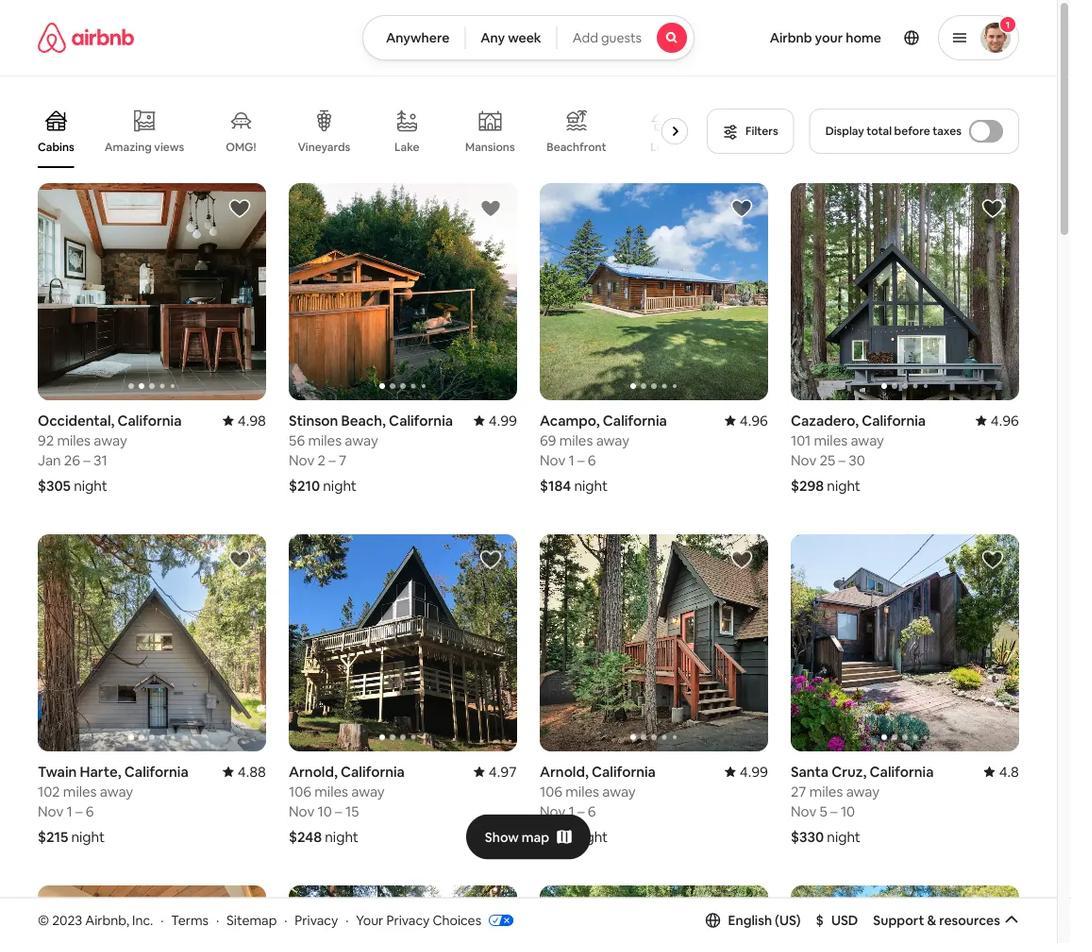 Task type: locate. For each thing, give the bounding box(es) containing it.
0 horizontal spatial 4.99 out of 5 average rating image
[[474, 411, 518, 430]]

nov inside acampo, california 69 miles away nov 1 – 6 $184 night
[[540, 451, 566, 469]]

twain
[[38, 762, 77, 781]]

arnold,
[[289, 762, 338, 781], [540, 762, 589, 781]]

add to wishlist: acampo, california image
[[731, 197, 754, 220]]

6 inside acampo, california 69 miles away nov 1 – 6 $184 night
[[588, 451, 597, 469]]

arnold, inside arnold, california 106 miles away nov 10 – 15 $248 night
[[289, 762, 338, 781]]

106 for nov 10 – 15
[[289, 782, 312, 801]]

add to wishlist: twain harte, california image
[[229, 549, 251, 571]]

10 inside arnold, california 106 miles away nov 10 – 15 $248 night
[[318, 802, 332, 820]]

106 inside arnold, california 106 miles away nov 1 – 6 $180 night
[[540, 782, 563, 801]]

31
[[94, 451, 107, 469]]

– inside arnold, california 106 miles away nov 10 – 15 $248 night
[[335, 802, 342, 820]]

nov up $248 at the bottom of page
[[289, 802, 315, 820]]

6 for $184
[[588, 451, 597, 469]]

away inside the twain harte, california 102 miles away nov 1 – 6 $215 night
[[100, 782, 133, 801]]

4.99 out of 5 average rating image
[[474, 411, 518, 430], [725, 762, 769, 781]]

$248
[[289, 828, 322, 846]]

1 horizontal spatial 4.96
[[991, 411, 1020, 430]]

nov down 102
[[38, 802, 64, 820]]

None search field
[[363, 15, 695, 60]]

15
[[346, 802, 359, 820]]

acampo,
[[540, 411, 600, 430]]

map
[[522, 829, 550, 846]]

· left privacy link
[[284, 912, 288, 929]]

6 inside arnold, california 106 miles away nov 1 – 6 $180 night
[[588, 802, 597, 820]]

night down '5'
[[828, 828, 861, 846]]

night down 30
[[828, 476, 861, 495]]

2 arnold, from the left
[[540, 762, 589, 781]]

night right $184
[[575, 476, 608, 495]]

inc.
[[132, 912, 153, 929]]

0 vertical spatial 4.99
[[489, 411, 518, 430]]

0 horizontal spatial arnold,
[[289, 762, 338, 781]]

69
[[540, 431, 557, 449]]

1 4.96 from the left
[[740, 411, 769, 430]]

1 horizontal spatial 10
[[841, 802, 856, 820]]

nov down 69
[[540, 451, 566, 469]]

privacy right your
[[387, 912, 430, 929]]

1 horizontal spatial 4.99 out of 5 average rating image
[[725, 762, 769, 781]]

night inside the twain harte, california 102 miles away nov 1 – 6 $215 night
[[71, 828, 105, 846]]

1 inside the twain harte, california 102 miles away nov 1 – 6 $215 night
[[67, 802, 73, 820]]

– inside arnold, california 106 miles away nov 1 – 6 $180 night
[[578, 802, 585, 820]]

vineyards
[[298, 140, 351, 154]]

1 10 from the left
[[318, 802, 332, 820]]

support & resources button
[[874, 912, 1020, 929]]

privacy link
[[295, 912, 338, 929]]

4.98
[[238, 411, 266, 430]]

$298
[[791, 476, 825, 495]]

miles inside santa cruz, california 27 miles away nov 5 – 10 $330 night
[[810, 782, 844, 801]]

miles inside arnold, california 106 miles away nov 1 – 6 $180 night
[[566, 782, 600, 801]]

0 horizontal spatial 10
[[318, 802, 332, 820]]

miles inside the twain harte, california 102 miles away nov 1 – 6 $215 night
[[63, 782, 97, 801]]

miles down acampo,
[[560, 431, 593, 449]]

arnold, inside arnold, california 106 miles away nov 1 – 6 $180 night
[[540, 762, 589, 781]]

nov
[[289, 451, 315, 469], [540, 451, 566, 469], [791, 451, 817, 469], [38, 802, 64, 820], [289, 802, 315, 820], [540, 802, 566, 820], [791, 802, 817, 820]]

miles up 26
[[57, 431, 91, 449]]

3 · from the left
[[284, 912, 288, 929]]

arnold, for arnold, california 106 miles away nov 10 – 15 $248 night
[[289, 762, 338, 781]]

add to wishlist: guerneville, california image
[[982, 900, 1005, 922]]

nov inside the stinson beach, california 56 miles away nov 2 – 7 $210 night
[[289, 451, 315, 469]]

miles up $180
[[566, 782, 600, 801]]

away
[[94, 431, 127, 449], [345, 431, 378, 449], [597, 431, 630, 449], [851, 431, 885, 449], [100, 782, 133, 801], [352, 782, 385, 801], [603, 782, 636, 801], [847, 782, 880, 801]]

arnold, right 4.88
[[289, 762, 338, 781]]

privacy
[[295, 912, 338, 929], [387, 912, 430, 929]]

4.99 for stinson beach, california 56 miles away nov 2 – 7 $210 night
[[489, 411, 518, 430]]

© 2023 airbnb, inc. ·
[[38, 912, 164, 929]]

night right $215
[[71, 828, 105, 846]]

2 privacy from the left
[[387, 912, 430, 929]]

4.99 out of 5 average rating image left santa
[[725, 762, 769, 781]]

home
[[846, 29, 882, 46]]

amazing
[[105, 140, 152, 154]]

miles up 2
[[308, 431, 342, 449]]

english (us) button
[[706, 912, 801, 929]]

4.96 out of 5 average rating image
[[976, 411, 1020, 430]]

2 4.96 from the left
[[991, 411, 1020, 430]]

– inside acampo, california 69 miles away nov 1 – 6 $184 night
[[578, 451, 585, 469]]

night down 31
[[74, 476, 107, 495]]

6
[[588, 451, 597, 469], [86, 802, 94, 820], [588, 802, 597, 820]]

0 horizontal spatial 4.99
[[489, 411, 518, 430]]

106 up $248 at the bottom of page
[[289, 782, 312, 801]]

– inside occidental, california 92 miles away jan 26 – 31 $305 night
[[83, 451, 91, 469]]

terms link
[[171, 912, 209, 929]]

· right terms
[[216, 912, 219, 929]]

miles up 25
[[815, 431, 848, 449]]

occidental, california 92 miles away jan 26 – 31 $305 night
[[38, 411, 182, 495]]

10 left 15
[[318, 802, 332, 820]]

10
[[318, 802, 332, 820], [841, 802, 856, 820]]

add to wishlist: cazadero, california image
[[982, 197, 1005, 220]]

away inside santa cruz, california 27 miles away nov 5 – 10 $330 night
[[847, 782, 880, 801]]

group
[[38, 94, 696, 168], [38, 183, 266, 400], [289, 183, 518, 400], [540, 183, 769, 400], [791, 183, 1020, 400], [38, 534, 266, 752], [289, 534, 518, 752], [540, 534, 769, 752], [791, 534, 1020, 752], [38, 886, 266, 943], [289, 886, 518, 943], [540, 886, 769, 943], [791, 886, 1020, 943]]

1 horizontal spatial 4.99
[[740, 762, 769, 781]]

106
[[289, 782, 312, 801], [540, 782, 563, 801]]

1
[[1007, 18, 1011, 31], [569, 451, 575, 469], [67, 802, 73, 820], [569, 802, 575, 820]]

display total before taxes
[[826, 124, 962, 138]]

0 horizontal spatial 4.96
[[740, 411, 769, 430]]

106 inside arnold, california 106 miles away nov 10 – 15 $248 night
[[289, 782, 312, 801]]

2
[[318, 451, 326, 469]]

airbnb your home
[[770, 29, 882, 46]]

25
[[820, 451, 836, 469]]

add guests button
[[557, 15, 695, 60]]

1 horizontal spatial arnold,
[[540, 762, 589, 781]]

show map
[[485, 829, 550, 846]]

· left your
[[346, 912, 349, 929]]

miles inside 'cazadero, california 101 miles away nov 25 – 30 $298 night'
[[815, 431, 848, 449]]

4.99 left acampo,
[[489, 411, 518, 430]]

airbnb
[[770, 29, 813, 46]]

night inside 'cazadero, california 101 miles away nov 25 – 30 $298 night'
[[828, 476, 861, 495]]

2 · from the left
[[216, 912, 219, 929]]

nov down 101
[[791, 451, 817, 469]]

before
[[895, 124, 931, 138]]

support
[[874, 912, 925, 929]]

miles up 15
[[315, 782, 348, 801]]

nov left 2
[[289, 451, 315, 469]]

0 vertical spatial 4.99 out of 5 average rating image
[[474, 411, 518, 430]]

any week button
[[465, 15, 558, 60]]

arnold, california 106 miles away nov 10 – 15 $248 night
[[289, 762, 405, 846]]

102
[[38, 782, 60, 801]]

0 horizontal spatial privacy
[[295, 912, 338, 929]]

english
[[729, 912, 773, 929]]

5
[[820, 802, 828, 820]]

omg!
[[226, 140, 256, 154]]

nov left '5'
[[791, 802, 817, 820]]

night inside arnold, california 106 miles away nov 1 – 6 $180 night
[[575, 828, 608, 846]]

6 for $180
[[588, 802, 597, 820]]

(us)
[[775, 912, 801, 929]]

display total before taxes button
[[810, 109, 1020, 154]]

4 · from the left
[[346, 912, 349, 929]]

arnold, california 106 miles away nov 1 – 6 $180 night
[[540, 762, 656, 846]]

stinson
[[289, 411, 338, 430]]

· right inc.
[[161, 912, 164, 929]]

1 horizontal spatial privacy
[[387, 912, 430, 929]]

1 vertical spatial 4.99
[[740, 762, 769, 781]]

2 10 from the left
[[841, 802, 856, 820]]

10 right '5'
[[841, 802, 856, 820]]

privacy left your
[[295, 912, 338, 929]]

nov inside arnold, california 106 miles away nov 1 – 6 $180 night
[[540, 802, 566, 820]]

1 vertical spatial 4.99 out of 5 average rating image
[[725, 762, 769, 781]]

6 inside the twain harte, california 102 miles away nov 1 – 6 $215 night
[[86, 802, 94, 820]]

profile element
[[718, 0, 1020, 76]]

sitemap
[[227, 912, 277, 929]]

0 horizontal spatial 106
[[289, 782, 312, 801]]

taxes
[[933, 124, 962, 138]]

1 button
[[939, 15, 1020, 60]]

night down 15
[[325, 828, 359, 846]]

– inside the stinson beach, california 56 miles away nov 2 – 7 $210 night
[[329, 451, 336, 469]]

california inside acampo, california 69 miles away nov 1 – 6 $184 night
[[603, 411, 667, 430]]

4.99 out of 5 average rating image left acampo,
[[474, 411, 518, 430]]

away inside arnold, california 106 miles away nov 1 – 6 $180 night
[[603, 782, 636, 801]]

4.99
[[489, 411, 518, 430], [740, 762, 769, 781]]

1 inside acampo, california 69 miles away nov 1 – 6 $184 night
[[569, 451, 575, 469]]

miles up '5'
[[810, 782, 844, 801]]

1 106 from the left
[[289, 782, 312, 801]]

your
[[816, 29, 844, 46]]

any
[[481, 29, 505, 46]]

106 up $180
[[540, 782, 563, 801]]

mansions
[[466, 140, 515, 154]]

101
[[791, 431, 811, 449]]

anywhere button
[[363, 15, 466, 60]]

night down 7
[[323, 476, 357, 495]]

2 106 from the left
[[540, 782, 563, 801]]

27
[[791, 782, 807, 801]]

add to wishlist: santa cruz, california image
[[982, 549, 1005, 571]]

1 inside dropdown button
[[1007, 18, 1011, 31]]

0 horizontal spatial add to wishlist: arnold, california image
[[229, 900, 251, 922]]

miles down harte,
[[63, 782, 97, 801]]

4.96
[[740, 411, 769, 430], [991, 411, 1020, 430]]

1 horizontal spatial 106
[[540, 782, 563, 801]]

4.99 left santa
[[740, 762, 769, 781]]

0 vertical spatial add to wishlist: arnold, california image
[[731, 549, 754, 571]]

night inside acampo, california 69 miles away nov 1 – 6 $184 night
[[575, 476, 608, 495]]

1 arnold, from the left
[[289, 762, 338, 781]]

arnold, right 4.97
[[540, 762, 589, 781]]

4.97 out of 5 average rating image
[[474, 762, 518, 781]]

nov up $180
[[540, 802, 566, 820]]

add to wishlist: arnold, california image
[[731, 549, 754, 571], [229, 900, 251, 922]]

night right $180
[[575, 828, 608, 846]]

– inside santa cruz, california 27 miles away nov 5 – 10 $330 night
[[831, 802, 838, 820]]



Task type: vqa. For each thing, say whether or not it's contained in the screenshot.


Task type: describe. For each thing, give the bounding box(es) containing it.
luxe
[[651, 140, 676, 154]]

56
[[289, 431, 305, 449]]

– inside the twain harte, california 102 miles away nov 1 – 6 $215 night
[[76, 802, 83, 820]]

miles inside occidental, california 92 miles away jan 26 – 31 $305 night
[[57, 431, 91, 449]]

filters
[[746, 124, 779, 138]]

stinson beach, california 56 miles away nov 2 – 7 $210 night
[[289, 411, 453, 495]]

away inside occidental, california 92 miles away jan 26 – 31 $305 night
[[94, 431, 127, 449]]

cabins
[[38, 140, 74, 154]]

beach,
[[341, 411, 386, 430]]

santa
[[791, 762, 829, 781]]

total
[[867, 124, 893, 138]]

$215
[[38, 828, 68, 846]]

views
[[154, 140, 184, 154]]

add guests
[[573, 29, 642, 46]]

4.96 out of 5 average rating image
[[725, 411, 769, 430]]

night inside occidental, california 92 miles away jan 26 – 31 $305 night
[[74, 476, 107, 495]]

4.98 out of 5 average rating image
[[223, 411, 266, 430]]

usd
[[832, 912, 859, 929]]

4.99 for arnold, california 106 miles away nov 1 – 6 $180 night
[[740, 762, 769, 781]]

nov inside arnold, california 106 miles away nov 10 – 15 $248 night
[[289, 802, 315, 820]]

anywhere
[[386, 29, 450, 46]]

english (us)
[[729, 912, 801, 929]]

away inside 'cazadero, california 101 miles away nov 25 – 30 $298 night'
[[851, 431, 885, 449]]

2023
[[52, 912, 82, 929]]

show map button
[[466, 815, 591, 860]]

resources
[[940, 912, 1001, 929]]

nov inside santa cruz, california 27 miles away nov 5 – 10 $330 night
[[791, 802, 817, 820]]

– inside 'cazadero, california 101 miles away nov 25 – 30 $298 night'
[[839, 451, 846, 469]]

occidental,
[[38, 411, 115, 430]]

arnold, for arnold, california 106 miles away nov 1 – 6 $180 night
[[540, 762, 589, 781]]

106 for nov 1 – 6
[[540, 782, 563, 801]]

$210
[[289, 476, 320, 495]]

$ usd
[[817, 912, 859, 929]]

choices
[[433, 912, 482, 929]]

add to wishlist: camp meeker, california image
[[480, 900, 502, 922]]

away inside the stinson beach, california 56 miles away nov 2 – 7 $210 night
[[345, 431, 378, 449]]

california inside occidental, california 92 miles away jan 26 – 31 $305 night
[[118, 411, 182, 430]]

1 · from the left
[[161, 912, 164, 929]]

away inside arnold, california 106 miles away nov 10 – 15 $248 night
[[352, 782, 385, 801]]

group containing amazing views
[[38, 94, 696, 168]]

miles inside the stinson beach, california 56 miles away nov 2 – 7 $210 night
[[308, 431, 342, 449]]

4.8 out of 5 average rating image
[[985, 762, 1020, 781]]

guests
[[602, 29, 642, 46]]

4.99 out of 5 average rating image for stinson beach, california 56 miles away nov 2 – 7 $210 night
[[474, 411, 518, 430]]

add to wishlist: occidental, california image
[[229, 197, 251, 220]]

$305
[[38, 476, 71, 495]]

lake
[[395, 140, 420, 154]]

10 inside santa cruz, california 27 miles away nov 5 – 10 $330 night
[[841, 802, 856, 820]]

beachfront
[[547, 140, 607, 154]]

twain harte, california 102 miles away nov 1 – 6 $215 night
[[38, 762, 189, 846]]

filters button
[[707, 109, 795, 154]]

night inside the stinson beach, california 56 miles away nov 2 – 7 $210 night
[[323, 476, 357, 495]]

airbnb,
[[85, 912, 129, 929]]

nov inside the twain harte, california 102 miles away nov 1 – 6 $215 night
[[38, 802, 64, 820]]

display
[[826, 124, 865, 138]]

&
[[928, 912, 937, 929]]

miles inside arnold, california 106 miles away nov 10 – 15 $248 night
[[315, 782, 348, 801]]

miles inside acampo, california 69 miles away nov 1 – 6 $184 night
[[560, 431, 593, 449]]

nov inside 'cazadero, california 101 miles away nov 25 – 30 $298 night'
[[791, 451, 817, 469]]

show
[[485, 829, 519, 846]]

your privacy choices link
[[356, 912, 514, 930]]

add to wishlist: arnold, california image
[[480, 549, 502, 571]]

california inside 'cazadero, california 101 miles away nov 25 – 30 $298 night'
[[862, 411, 927, 430]]

cazadero, california 101 miles away nov 25 – 30 $298 night
[[791, 411, 927, 495]]

week
[[508, 29, 542, 46]]

$180
[[540, 828, 572, 846]]

1 horizontal spatial add to wishlist: arnold, california image
[[731, 549, 754, 571]]

santa cruz, california 27 miles away nov 5 – 10 $330 night
[[791, 762, 935, 846]]

any week
[[481, 29, 542, 46]]

$
[[817, 912, 824, 929]]

4.96 for acampo, california 69 miles away nov 1 – 6 $184 night
[[740, 411, 769, 430]]

4.97
[[489, 762, 518, 781]]

terms
[[171, 912, 209, 929]]

away inside acampo, california 69 miles away nov 1 – 6 $184 night
[[597, 431, 630, 449]]

amazing views
[[105, 140, 184, 154]]

california inside santa cruz, california 27 miles away nov 5 – 10 $330 night
[[870, 762, 935, 781]]

4.8
[[1000, 762, 1020, 781]]

1 vertical spatial add to wishlist: arnold, california image
[[229, 900, 251, 922]]

california inside arnold, california 106 miles away nov 10 – 15 $248 night
[[341, 762, 405, 781]]

1 privacy from the left
[[295, 912, 338, 929]]

night inside arnold, california 106 miles away nov 10 – 15 $248 night
[[325, 828, 359, 846]]

california inside arnold, california 106 miles away nov 1 – 6 $180 night
[[592, 762, 656, 781]]

add to wishlist: stinson beach, california image
[[480, 197, 502, 220]]

your
[[356, 912, 384, 929]]

jan
[[38, 451, 61, 469]]

airbnb your home link
[[759, 18, 893, 58]]

add to wishlist: forestville, california image
[[731, 900, 754, 922]]

night inside santa cruz, california 27 miles away nov 5 – 10 $330 night
[[828, 828, 861, 846]]

terms · sitemap · privacy
[[171, 912, 338, 929]]

4.96 for cazadero, california 101 miles away nov 25 – 30 $298 night
[[991, 411, 1020, 430]]

add
[[573, 29, 599, 46]]

acampo, california 69 miles away nov 1 – 6 $184 night
[[540, 411, 667, 495]]

30
[[849, 451, 866, 469]]

7
[[339, 451, 347, 469]]

$330
[[791, 828, 825, 846]]

california inside the twain harte, california 102 miles away nov 1 – 6 $215 night
[[124, 762, 189, 781]]

sitemap link
[[227, 912, 277, 929]]

your privacy choices
[[356, 912, 482, 929]]

4.99 out of 5 average rating image for arnold, california 106 miles away nov 1 – 6 $180 night
[[725, 762, 769, 781]]

4.88
[[238, 762, 266, 781]]

92
[[38, 431, 54, 449]]

26
[[64, 451, 80, 469]]

none search field containing anywhere
[[363, 15, 695, 60]]

4.88 out of 5 average rating image
[[223, 762, 266, 781]]

cruz,
[[832, 762, 867, 781]]

cazadero,
[[791, 411, 859, 430]]

harte,
[[80, 762, 121, 781]]

support & resources
[[874, 912, 1001, 929]]

california inside the stinson beach, california 56 miles away nov 2 – 7 $210 night
[[389, 411, 453, 430]]

1 inside arnold, california 106 miles away nov 1 – 6 $180 night
[[569, 802, 575, 820]]

$184
[[540, 476, 572, 495]]



